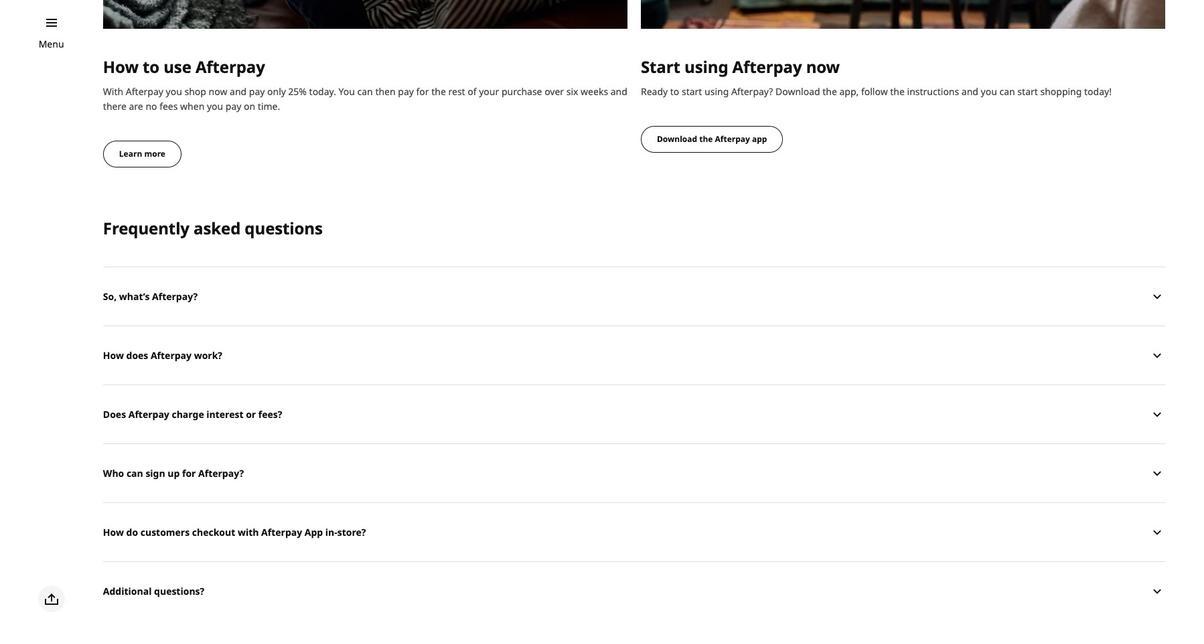 Task type: vqa. For each thing, say whether or not it's contained in the screenshot.
1st AND from right
yes



Task type: locate. For each thing, give the bounding box(es) containing it.
the
[[432, 85, 446, 98], [823, 85, 837, 98], [890, 85, 905, 98], [699, 133, 713, 144]]

how left 'do'
[[103, 526, 124, 539]]

1 horizontal spatial now
[[806, 56, 840, 78]]

1 vertical spatial now
[[209, 85, 227, 98]]

you
[[339, 85, 355, 98]]

shop
[[185, 85, 206, 98]]

weeks
[[581, 85, 608, 98]]

does afterpay charge interest or fees?
[[103, 408, 282, 421]]

what's
[[119, 290, 150, 303]]

using
[[685, 56, 728, 78], [705, 85, 729, 98]]

how
[[103, 56, 139, 78], [103, 349, 124, 362], [103, 526, 124, 539]]

how for how to use afterpay
[[103, 56, 139, 78]]

1 vertical spatial afterpay?
[[152, 290, 198, 303]]

the left rest
[[432, 85, 446, 98]]

app
[[752, 133, 767, 144]]

learn more
[[119, 148, 165, 159]]

and right weeks
[[611, 85, 628, 98]]

can left shopping
[[1000, 85, 1015, 98]]

0 horizontal spatial for
[[182, 467, 196, 480]]

using down start using afterpay now
[[705, 85, 729, 98]]

you up fees
[[166, 85, 182, 98]]

afterpay
[[196, 56, 265, 78], [733, 56, 802, 78], [126, 85, 163, 98], [715, 133, 750, 144], [151, 349, 192, 362], [128, 408, 169, 421], [261, 526, 302, 539]]

download
[[776, 85, 820, 98], [657, 133, 697, 144]]

can right you
[[357, 85, 373, 98]]

to right ready
[[670, 85, 679, 98]]

0 horizontal spatial to
[[143, 56, 159, 78]]

does afterpay charge interest or fees? button
[[103, 385, 1166, 444]]

so,
[[103, 290, 117, 303]]

2 and from the left
[[611, 85, 628, 98]]

with
[[103, 85, 123, 98]]

start left shopping
[[1018, 85, 1038, 98]]

0 horizontal spatial now
[[209, 85, 227, 98]]

afterpay? right up
[[198, 467, 244, 480]]

learn more button
[[103, 140, 181, 167]]

how left does
[[103, 349, 124, 362]]

now
[[806, 56, 840, 78], [209, 85, 227, 98]]

learn
[[119, 148, 142, 159]]

start
[[682, 85, 702, 98], [1018, 85, 1038, 98]]

or
[[246, 408, 256, 421]]

how up the with
[[103, 56, 139, 78]]

a person using the afterpay pay app on their phone, while shopping at ikea. image
[[641, 0, 1166, 29]]

pay left "on"
[[226, 100, 241, 112]]

store?
[[337, 526, 366, 539]]

the inside button
[[699, 133, 713, 144]]

to for ready
[[670, 85, 679, 98]]

1 vertical spatial how
[[103, 349, 124, 362]]

1 vertical spatial for
[[182, 467, 196, 480]]

0 horizontal spatial you
[[166, 85, 182, 98]]

and
[[230, 85, 247, 98], [611, 85, 628, 98], [962, 85, 979, 98]]

using right start
[[685, 56, 728, 78]]

1 vertical spatial to
[[670, 85, 679, 98]]

0 vertical spatial for
[[416, 85, 429, 98]]

pay up "on"
[[249, 85, 265, 98]]

there
[[103, 100, 127, 112]]

start
[[641, 56, 681, 78]]

checkout
[[192, 526, 235, 539]]

download left app,
[[776, 85, 820, 98]]

0 horizontal spatial start
[[682, 85, 702, 98]]

the left app
[[699, 133, 713, 144]]

and up "on"
[[230, 85, 247, 98]]

purchase
[[502, 85, 542, 98]]

so, what's afterpay? button
[[103, 267, 1166, 326]]

0 horizontal spatial can
[[127, 467, 143, 480]]

to left the use
[[143, 56, 159, 78]]

0 vertical spatial download
[[776, 85, 820, 98]]

0 horizontal spatial afterpay?
[[152, 290, 198, 303]]

no
[[146, 100, 157, 112]]

2 horizontal spatial can
[[1000, 85, 1015, 98]]

how does afterpay work? button
[[103, 326, 1166, 385]]

1 horizontal spatial start
[[1018, 85, 1038, 98]]

for right up
[[182, 467, 196, 480]]

can left sign
[[127, 467, 143, 480]]

download the afterpay app button
[[641, 126, 783, 153]]

to
[[143, 56, 159, 78], [670, 85, 679, 98]]

can inside dropdown button
[[127, 467, 143, 480]]

2 horizontal spatial and
[[962, 85, 979, 98]]

2 vertical spatial afterpay?
[[198, 467, 244, 480]]

start right ready
[[682, 85, 702, 98]]

does
[[103, 408, 126, 421]]

0 horizontal spatial download
[[657, 133, 697, 144]]

instructions
[[907, 85, 959, 98]]

1 horizontal spatial afterpay?
[[198, 467, 244, 480]]

download down ready
[[657, 133, 697, 144]]

0 vertical spatial using
[[685, 56, 728, 78]]

rest
[[448, 85, 465, 98]]

time.
[[258, 100, 280, 112]]

2 horizontal spatial afterpay?
[[731, 85, 773, 98]]

fees
[[160, 100, 178, 112]]

1 horizontal spatial for
[[416, 85, 429, 98]]

fees?
[[258, 408, 282, 421]]

on
[[244, 100, 255, 112]]

you right the instructions
[[981, 85, 997, 98]]

menu
[[39, 38, 64, 50]]

questions?
[[154, 585, 204, 598]]

1 horizontal spatial to
[[670, 85, 679, 98]]

charge
[[172, 408, 204, 421]]

the inside with afterpay you shop now and pay only 25% today. you can then pay for the rest of your purchase over six weeks and there are no fees when you pay on time.
[[432, 85, 446, 98]]

you right the when
[[207, 100, 223, 112]]

download inside button
[[657, 133, 697, 144]]

3 how from the top
[[103, 526, 124, 539]]

1 how from the top
[[103, 56, 139, 78]]

and right the instructions
[[962, 85, 979, 98]]

now right shop
[[209, 85, 227, 98]]

how for how does afterpay work?
[[103, 349, 124, 362]]

with afterpay you shop now and pay only 25% today. you can then pay for the rest of your purchase over six weeks and there are no fees when you pay on time.
[[103, 85, 628, 112]]

afterpay? right what's
[[152, 290, 198, 303]]

up
[[168, 467, 180, 480]]

your
[[479, 85, 499, 98]]

follow
[[861, 85, 888, 98]]

1 horizontal spatial can
[[357, 85, 373, 98]]

shopping
[[1041, 85, 1082, 98]]

1 horizontal spatial pay
[[249, 85, 265, 98]]

so, what's afterpay?
[[103, 290, 198, 303]]

0 vertical spatial to
[[143, 56, 159, 78]]

0 vertical spatial how
[[103, 56, 139, 78]]

you
[[166, 85, 182, 98], [981, 85, 997, 98], [207, 100, 223, 112]]

for
[[416, 85, 429, 98], [182, 467, 196, 480]]

app,
[[840, 85, 859, 98]]

start using afterpay now
[[641, 56, 840, 78]]

now up app,
[[806, 56, 840, 78]]

pay right then
[[398, 85, 414, 98]]

does
[[126, 349, 148, 362]]

the right follow
[[890, 85, 905, 98]]

can
[[357, 85, 373, 98], [1000, 85, 1015, 98], [127, 467, 143, 480]]

2 how from the top
[[103, 349, 124, 362]]

2 vertical spatial how
[[103, 526, 124, 539]]

1 vertical spatial download
[[657, 133, 697, 144]]

the left app,
[[823, 85, 837, 98]]

afterpay? down start using afterpay now
[[731, 85, 773, 98]]

now inside with afterpay you shop now and pay only 25% today. you can then pay for the rest of your purchase over six weeks and there are no fees when you pay on time.
[[209, 85, 227, 98]]

1 horizontal spatial and
[[611, 85, 628, 98]]

ready
[[641, 85, 668, 98]]

who
[[103, 467, 124, 480]]

do
[[126, 526, 138, 539]]

0 horizontal spatial and
[[230, 85, 247, 98]]

app
[[305, 526, 323, 539]]

for left rest
[[416, 85, 429, 98]]

afterpay?
[[731, 85, 773, 98], [152, 290, 198, 303], [198, 467, 244, 480]]

pay
[[249, 85, 265, 98], [398, 85, 414, 98], [226, 100, 241, 112]]

to for how
[[143, 56, 159, 78]]

additional questions?
[[103, 585, 204, 598]]

who can sign up for afterpay?
[[103, 467, 244, 480]]



Task type: describe. For each thing, give the bounding box(es) containing it.
afterpay? inside so, what's afterpay? dropdown button
[[152, 290, 198, 303]]

today.
[[309, 85, 336, 98]]

1 and from the left
[[230, 85, 247, 98]]

only
[[267, 85, 286, 98]]

more
[[144, 148, 165, 159]]

of
[[468, 85, 477, 98]]

customers
[[140, 526, 190, 539]]

who can sign up for afterpay? button
[[103, 444, 1166, 503]]

how for how do customers checkout with afterpay app in-store?
[[103, 526, 124, 539]]

1 horizontal spatial you
[[207, 100, 223, 112]]

with
[[238, 526, 259, 539]]

2 start from the left
[[1018, 85, 1038, 98]]

how to use afterpay
[[103, 56, 265, 78]]

25%
[[288, 85, 307, 98]]

use
[[164, 56, 191, 78]]

for inside dropdown button
[[182, 467, 196, 480]]

menu button
[[39, 37, 64, 52]]

today!
[[1085, 85, 1112, 98]]

how do customers checkout with afterpay app in-store? button
[[103, 503, 1166, 562]]

over
[[545, 85, 564, 98]]

how does afterpay work?
[[103, 349, 222, 362]]

for inside with afterpay you shop now and pay only 25% today. you can then pay for the rest of your purchase over six weeks and there are no fees when you pay on time.
[[416, 85, 429, 98]]

additional
[[103, 585, 152, 598]]

six
[[567, 85, 578, 98]]

woman using the afterpay app on her phone. 1. get the app, 2. tap to purchase, 3. pay only 25% today image
[[103, 0, 628, 29]]

additional questions? button
[[103, 562, 1166, 621]]

how do customers checkout with afterpay app in-store?
[[103, 526, 366, 539]]

0 vertical spatial afterpay?
[[731, 85, 773, 98]]

interest
[[207, 408, 244, 421]]

download the afterpay app
[[657, 133, 767, 144]]

frequently asked questions
[[103, 217, 323, 239]]

questions
[[245, 217, 323, 239]]

afterpay inside button
[[715, 133, 750, 144]]

3 and from the left
[[962, 85, 979, 98]]

can inside with afterpay you shop now and pay only 25% today. you can then pay for the rest of your purchase over six weeks and there are no fees when you pay on time.
[[357, 85, 373, 98]]

0 horizontal spatial pay
[[226, 100, 241, 112]]

asked
[[194, 217, 241, 239]]

in-
[[325, 526, 338, 539]]

2 horizontal spatial you
[[981, 85, 997, 98]]

afterpay? inside who can sign up for afterpay? dropdown button
[[198, 467, 244, 480]]

1 horizontal spatial download
[[776, 85, 820, 98]]

0 vertical spatial now
[[806, 56, 840, 78]]

2 horizontal spatial pay
[[398, 85, 414, 98]]

when
[[180, 100, 205, 112]]

sign
[[146, 467, 165, 480]]

then
[[375, 85, 396, 98]]

1 vertical spatial using
[[705, 85, 729, 98]]

1 start from the left
[[682, 85, 702, 98]]

ready to start using afterpay? download the app, follow the instructions and you can start shopping today!
[[641, 85, 1112, 98]]

are
[[129, 100, 143, 112]]

afterpay inside with afterpay you shop now and pay only 25% today. you can then pay for the rest of your purchase over six weeks and there are no fees when you pay on time.
[[126, 85, 163, 98]]

work?
[[194, 349, 222, 362]]

frequently
[[103, 217, 190, 239]]



